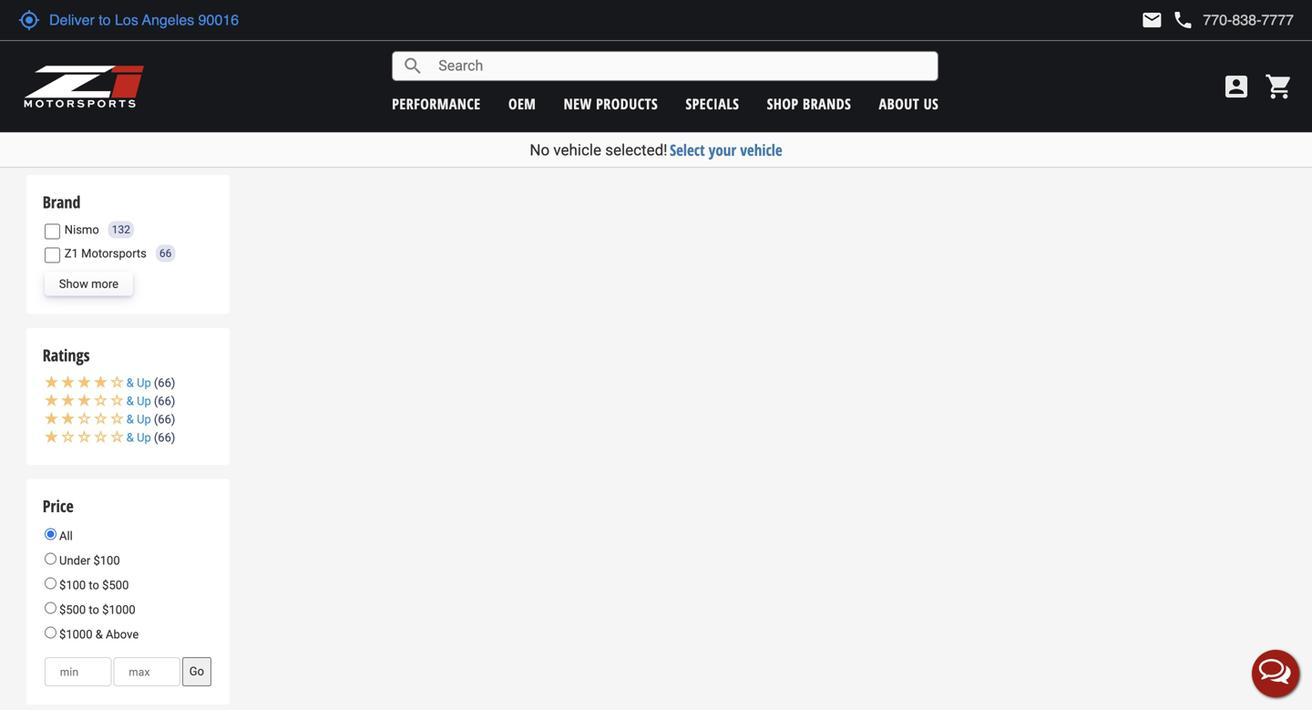 Task type: vqa. For each thing, say whether or not it's contained in the screenshot.
Vehicle within No vehicle selected! Select your vehicle
yes



Task type: describe. For each thing, give the bounding box(es) containing it.
132
[[112, 223, 130, 236]]

motorsports
[[81, 246, 147, 260]]

your
[[709, 139, 737, 160]]

vehicle inside no vehicle selected! select your vehicle
[[554, 141, 602, 159]]

under  $100
[[56, 554, 120, 568]]

2 show more button from the top
[[44, 272, 133, 296]]

1 & up 66 from the top
[[127, 376, 171, 390]]

1 show more button from the top
[[44, 9, 133, 33]]

mail
[[1142, 9, 1164, 31]]

mail phone
[[1142, 9, 1195, 31]]

all
[[56, 529, 73, 543]]

no
[[530, 141, 550, 159]]

specials link
[[686, 94, 740, 114]]

performance link
[[392, 94, 481, 114]]

2 show from the top
[[59, 277, 88, 291]]

z1 motorsports
[[65, 246, 147, 260]]

about
[[879, 94, 920, 114]]

shop brands
[[767, 94, 852, 114]]

account_box
[[1223, 72, 1252, 101]]

1 show from the top
[[59, 14, 88, 27]]

brands
[[803, 94, 852, 114]]

z1 for z1 motorsports
[[65, 246, 78, 260]]

phone
[[1173, 9, 1195, 31]]

mail link
[[1142, 9, 1164, 31]]

2 more from the top
[[91, 277, 119, 291]]

0 horizontal spatial $500
[[59, 603, 86, 617]]

1 show more from the top
[[59, 14, 119, 27]]

to for $100
[[89, 579, 99, 592]]

above
[[106, 628, 139, 642]]

$100 to $500
[[56, 579, 129, 592]]

select your vehicle link
[[670, 139, 783, 160]]

min number field
[[44, 657, 111, 686]]

oem
[[509, 94, 536, 114]]

about us
[[879, 94, 939, 114]]

z1 motorsports logo image
[[23, 64, 145, 109]]

go button
[[182, 657, 212, 686]]

2 & up 66 from the top
[[127, 394, 171, 408]]

shop
[[767, 94, 799, 114]]

performance
[[392, 94, 481, 114]]

account_box link
[[1218, 72, 1256, 101]]

select
[[670, 139, 705, 160]]

shop brands link
[[767, 94, 852, 114]]

brand
[[43, 191, 81, 213]]

no vehicle selected! select your vehicle
[[530, 139, 783, 160]]

my_location
[[18, 9, 40, 31]]

Search search field
[[424, 52, 938, 80]]

4 up from the top
[[137, 431, 151, 444]]

1 horizontal spatial $1000
[[102, 603, 136, 617]]



Task type: locate. For each thing, give the bounding box(es) containing it.
$100 up "$100 to $500"
[[93, 554, 120, 568]]

0 horizontal spatial z1
[[43, 81, 57, 103]]

$100
[[93, 554, 120, 568], [59, 579, 86, 592]]

z1 down nismo at top
[[65, 246, 78, 260]]

3 up from the top
[[137, 412, 151, 426]]

$500 to $1000
[[56, 603, 136, 617]]

1 horizontal spatial $100
[[93, 554, 120, 568]]

show more button right my_location
[[44, 9, 133, 33]]

vehicle right no
[[554, 141, 602, 159]]

1 vertical spatial $100
[[59, 579, 86, 592]]

us
[[924, 94, 939, 114]]

show down 'z1 motorsports'
[[59, 277, 88, 291]]

&
[[127, 376, 134, 390], [127, 394, 134, 408], [127, 412, 134, 426], [127, 431, 134, 444], [95, 628, 103, 642]]

vehicle
[[741, 139, 783, 160], [554, 141, 602, 159]]

new products link
[[564, 94, 658, 114]]

shopping_cart link
[[1261, 72, 1295, 101]]

3 & up 66 from the top
[[127, 412, 171, 426]]

z1
[[43, 81, 57, 103], [138, 117, 152, 131], [65, 246, 78, 260]]

new
[[564, 94, 592, 114]]

1 vertical spatial z1
[[138, 117, 152, 131]]

$1000 & above
[[56, 628, 139, 642]]

shopping_cart
[[1265, 72, 1295, 101]]

2 to from the top
[[89, 603, 99, 617]]

show more down 'z1 motorsports'
[[59, 277, 119, 291]]

0 vertical spatial $1000
[[102, 603, 136, 617]]

$500
[[102, 579, 129, 592], [59, 603, 86, 617]]

vehicle right your
[[741, 139, 783, 160]]

1 vertical spatial to
[[89, 603, 99, 617]]

show right my_location
[[59, 14, 88, 27]]

1 horizontal spatial vehicle
[[741, 139, 783, 160]]

None checkbox
[[44, 224, 60, 239], [44, 248, 60, 263], [44, 224, 60, 239], [44, 248, 60, 263]]

66
[[159, 247, 172, 260], [158, 376, 171, 390], [158, 394, 171, 408], [158, 412, 171, 426], [158, 431, 171, 444]]

nismo
[[65, 223, 99, 236]]

z1 for z1 performance
[[43, 81, 57, 103]]

0 vertical spatial $500
[[102, 579, 129, 592]]

$1000 up above on the bottom left of page
[[102, 603, 136, 617]]

1 up from the top
[[137, 376, 151, 390]]

$500 up $500 to $1000
[[102, 579, 129, 592]]

go
[[189, 665, 204, 678]]

show
[[59, 14, 88, 27], [59, 277, 88, 291]]

up
[[137, 376, 151, 390], [137, 394, 151, 408], [137, 412, 151, 426], [137, 431, 151, 444]]

to
[[89, 579, 99, 592], [89, 603, 99, 617]]

products
[[155, 117, 203, 131]]

0 vertical spatial show more
[[59, 14, 119, 27]]

0 vertical spatial to
[[89, 579, 99, 592]]

search
[[402, 55, 424, 77]]

2 up from the top
[[137, 394, 151, 408]]

performance
[[61, 81, 143, 103]]

price
[[43, 495, 74, 517]]

1 vertical spatial show
[[59, 277, 88, 291]]

show more right my_location
[[59, 14, 119, 27]]

z1 for z1 products
[[138, 117, 152, 131]]

2 show more from the top
[[59, 277, 119, 291]]

4 & up 66 from the top
[[127, 431, 171, 444]]

$100 down under
[[59, 579, 86, 592]]

to for $500
[[89, 603, 99, 617]]

0 horizontal spatial vehicle
[[554, 141, 602, 159]]

more down 'z1 motorsports'
[[91, 277, 119, 291]]

products
[[596, 94, 658, 114]]

z1 performance
[[43, 81, 143, 103]]

1 horizontal spatial $500
[[102, 579, 129, 592]]

to up $500 to $1000
[[89, 579, 99, 592]]

phone link
[[1173, 9, 1295, 31]]

specials
[[686, 94, 740, 114]]

None radio
[[44, 578, 56, 589], [44, 602, 56, 614], [44, 627, 56, 639], [44, 578, 56, 589], [44, 602, 56, 614], [44, 627, 56, 639]]

1 vertical spatial $1000
[[59, 628, 93, 642]]

1 to from the top
[[89, 579, 99, 592]]

0 horizontal spatial $1000
[[59, 628, 93, 642]]

show more button down 'z1 motorsports'
[[44, 272, 133, 296]]

& up 66
[[127, 376, 171, 390], [127, 394, 171, 408], [127, 412, 171, 426], [127, 431, 171, 444]]

1 vertical spatial show more
[[59, 277, 119, 291]]

0 vertical spatial $100
[[93, 554, 120, 568]]

$1000
[[102, 603, 136, 617], [59, 628, 93, 642]]

1 vertical spatial show more button
[[44, 272, 133, 296]]

1 vertical spatial more
[[91, 277, 119, 291]]

oem link
[[509, 94, 536, 114]]

ratings
[[43, 344, 90, 367]]

None radio
[[44, 528, 56, 540], [44, 553, 56, 565], [44, 528, 56, 540], [44, 553, 56, 565]]

under
[[59, 554, 90, 568]]

1 more from the top
[[91, 14, 119, 27]]

new products
[[564, 94, 658, 114]]

2 horizontal spatial z1
[[138, 117, 152, 131]]

0 vertical spatial z1
[[43, 81, 57, 103]]

more up the z1 motorsports logo
[[91, 14, 119, 27]]

max number field
[[113, 657, 180, 686]]

show more button
[[44, 9, 133, 33], [44, 272, 133, 296]]

$500 down "$100 to $500"
[[59, 603, 86, 617]]

2 vertical spatial z1
[[65, 246, 78, 260]]

selected!
[[606, 141, 668, 159]]

z1 left products
[[138, 117, 152, 131]]

z1 left performance
[[43, 81, 57, 103]]

0 vertical spatial more
[[91, 14, 119, 27]]

0 vertical spatial show
[[59, 14, 88, 27]]

1 vertical spatial $500
[[59, 603, 86, 617]]

about us link
[[879, 94, 939, 114]]

to down "$100 to $500"
[[89, 603, 99, 617]]

0 horizontal spatial $100
[[59, 579, 86, 592]]

show more
[[59, 14, 119, 27], [59, 277, 119, 291]]

more
[[91, 14, 119, 27], [91, 277, 119, 291]]

0 vertical spatial show more button
[[44, 9, 133, 33]]

$1000 down $500 to $1000
[[59, 628, 93, 642]]

z1 products
[[138, 117, 203, 131]]

1 horizontal spatial z1
[[65, 246, 78, 260]]



